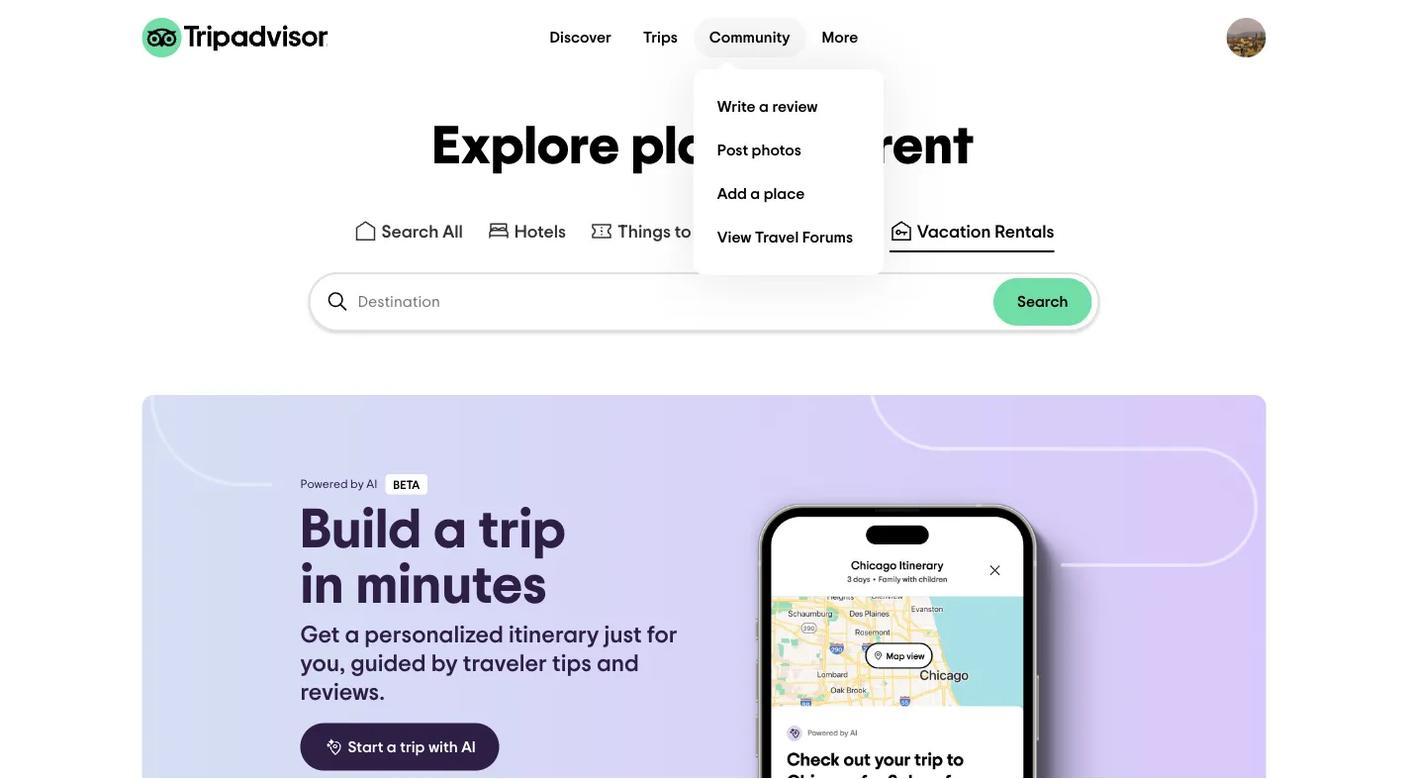 Task type: vqa. For each thing, say whether or not it's contained in the screenshot.
2nd the the from the left
no



Task type: locate. For each thing, give the bounding box(es) containing it.
to
[[809, 120, 863, 174], [675, 223, 692, 241]]

a inside button
[[387, 739, 397, 755]]

a inside get a personalized itinerary just for you, guided by traveler tips and reviews.
[[345, 624, 360, 648]]

personalized
[[365, 624, 504, 648]]

trips button
[[627, 18, 694, 57]]

search down rentals
[[1018, 294, 1069, 310]]

ai right with
[[461, 739, 476, 755]]

build
[[300, 502, 422, 558]]

search search field containing search
[[310, 274, 1098, 330]]

a
[[759, 99, 769, 115], [751, 186, 761, 202], [434, 502, 467, 558], [345, 624, 360, 648], [387, 739, 397, 755]]

a right write
[[759, 99, 769, 115]]

build a trip in minutes
[[300, 502, 566, 613]]

menu
[[694, 69, 884, 275]]

trip inside button
[[400, 739, 425, 755]]

get
[[300, 624, 340, 648]]

search
[[382, 223, 439, 241], [1018, 294, 1069, 310]]

get a personalized itinerary just for you, guided by traveler tips and reviews.
[[300, 624, 678, 705]]

more button
[[806, 18, 875, 57]]

tips
[[552, 652, 592, 676]]

places
[[632, 120, 798, 174]]

vacation rentals button
[[886, 215, 1059, 253]]

tripadvisor image
[[142, 18, 328, 57]]

Search search field
[[310, 274, 1098, 330], [358, 293, 994, 311]]

1 vertical spatial by
[[431, 652, 458, 676]]

community
[[710, 30, 791, 46]]

a for build
[[434, 502, 467, 558]]

in
[[300, 558, 344, 613]]

tab list
[[0, 211, 1409, 256]]

0 vertical spatial trip
[[479, 502, 566, 558]]

profile picture image
[[1227, 18, 1267, 57]]

0 horizontal spatial to
[[675, 223, 692, 241]]

post photos link
[[710, 129, 868, 172]]

0 horizontal spatial search
[[382, 223, 439, 241]]

trip inside build a trip in minutes
[[479, 502, 566, 558]]

by down the personalized
[[431, 652, 458, 676]]

1 horizontal spatial trip
[[479, 502, 566, 558]]

1 vertical spatial to
[[675, 223, 692, 241]]

just
[[604, 624, 642, 648]]

hotels
[[515, 223, 566, 241]]

view travel forums
[[718, 230, 853, 246]]

1 horizontal spatial by
[[431, 652, 458, 676]]

write
[[718, 99, 756, 115]]

0 vertical spatial by
[[351, 478, 364, 490]]

reviews.
[[300, 681, 385, 705]]

view
[[718, 230, 752, 246]]

traveler
[[463, 652, 547, 676]]

0 vertical spatial search
[[382, 223, 439, 241]]

vacation rentals link
[[890, 219, 1055, 243]]

1 vertical spatial trip
[[400, 739, 425, 755]]

0 horizontal spatial ai
[[367, 478, 378, 490]]

for
[[647, 624, 678, 648]]

trips
[[643, 30, 678, 46]]

1 vertical spatial search
[[1018, 294, 1069, 310]]

powered
[[300, 478, 348, 490]]

more
[[822, 30, 859, 46]]

0 horizontal spatial trip
[[400, 739, 425, 755]]

by
[[351, 478, 364, 490], [431, 652, 458, 676]]

by right powered
[[351, 478, 364, 490]]

discover
[[550, 30, 612, 46]]

a for add
[[751, 186, 761, 202]]

1 horizontal spatial search
[[1018, 294, 1069, 310]]

post photos
[[718, 143, 802, 158]]

restaurants link
[[742, 219, 866, 243]]

trip
[[479, 502, 566, 558], [400, 739, 425, 755]]

0 horizontal spatial by
[[351, 478, 364, 490]]

explore places to rent
[[433, 120, 975, 174]]

all
[[443, 223, 463, 241]]

search search field down do
[[310, 274, 1098, 330]]

to left do
[[675, 223, 692, 241]]

to down review at the right of page
[[809, 120, 863, 174]]

restaurants button
[[738, 215, 870, 253]]

1 horizontal spatial ai
[[461, 739, 476, 755]]

a for get
[[345, 624, 360, 648]]

you,
[[300, 652, 346, 676]]

a inside build a trip in minutes
[[434, 502, 467, 558]]

with
[[429, 739, 458, 755]]

write a review link
[[710, 85, 868, 129]]

ai
[[367, 478, 378, 490], [461, 739, 476, 755]]

a right the get
[[345, 624, 360, 648]]

search left all
[[382, 223, 439, 241]]

review
[[773, 99, 818, 115]]

ai left 'beta'
[[367, 478, 378, 490]]

itinerary
[[509, 624, 599, 648]]

vacation
[[917, 223, 991, 241]]

a right 'build'
[[434, 502, 467, 558]]

a for start
[[387, 739, 397, 755]]

ai inside button
[[461, 739, 476, 755]]

0 vertical spatial to
[[809, 120, 863, 174]]

0 vertical spatial ai
[[367, 478, 378, 490]]

to inside button
[[675, 223, 692, 241]]

1 vertical spatial ai
[[461, 739, 476, 755]]

things
[[618, 223, 671, 241]]

guided
[[351, 652, 426, 676]]

powered by ai
[[300, 478, 378, 490]]

a right start
[[387, 739, 397, 755]]

a right the add
[[751, 186, 761, 202]]

photos
[[752, 143, 802, 158]]



Task type: describe. For each thing, give the bounding box(es) containing it.
trip for minutes
[[479, 502, 566, 558]]

search for search all
[[382, 223, 439, 241]]

vacation rentals
[[917, 223, 1055, 241]]

start
[[348, 739, 384, 755]]

1 horizontal spatial to
[[809, 120, 863, 174]]

a for write
[[759, 99, 769, 115]]

post
[[718, 143, 749, 158]]

start a trip with ai
[[348, 739, 476, 755]]

hotels link
[[487, 219, 566, 243]]

rentals
[[995, 223, 1055, 241]]

hotels button
[[483, 215, 570, 253]]

rent
[[874, 120, 975, 174]]

things to do
[[618, 223, 718, 241]]

view travel forums link
[[710, 216, 868, 259]]

minutes
[[356, 558, 547, 613]]

write a review
[[718, 99, 818, 115]]

search button
[[994, 278, 1092, 326]]

things to do button
[[586, 215, 722, 253]]

search all
[[382, 223, 463, 241]]

beta
[[393, 480, 420, 492]]

do
[[696, 223, 718, 241]]

and
[[597, 652, 639, 676]]

tab list containing search all
[[0, 211, 1409, 256]]

explore
[[433, 120, 621, 174]]

search all button
[[350, 215, 467, 253]]

place
[[764, 186, 805, 202]]

search search field down 'things to do' at the top of page
[[358, 293, 994, 311]]

community button
[[694, 18, 806, 57]]

start a trip with ai button
[[300, 723, 500, 771]]

search image
[[326, 290, 350, 314]]

add a place
[[718, 186, 805, 202]]

trip for ai
[[400, 739, 425, 755]]

add
[[718, 186, 747, 202]]

things to do link
[[590, 219, 718, 243]]

restaurants
[[769, 223, 866, 241]]

discover button
[[534, 18, 627, 57]]

search for search
[[1018, 294, 1069, 310]]

travel
[[755, 230, 799, 246]]

by inside get a personalized itinerary just for you, guided by traveler tips and reviews.
[[431, 652, 458, 676]]

add a place link
[[710, 172, 868, 216]]

menu containing write a review
[[694, 69, 884, 275]]

forums
[[803, 230, 853, 246]]



